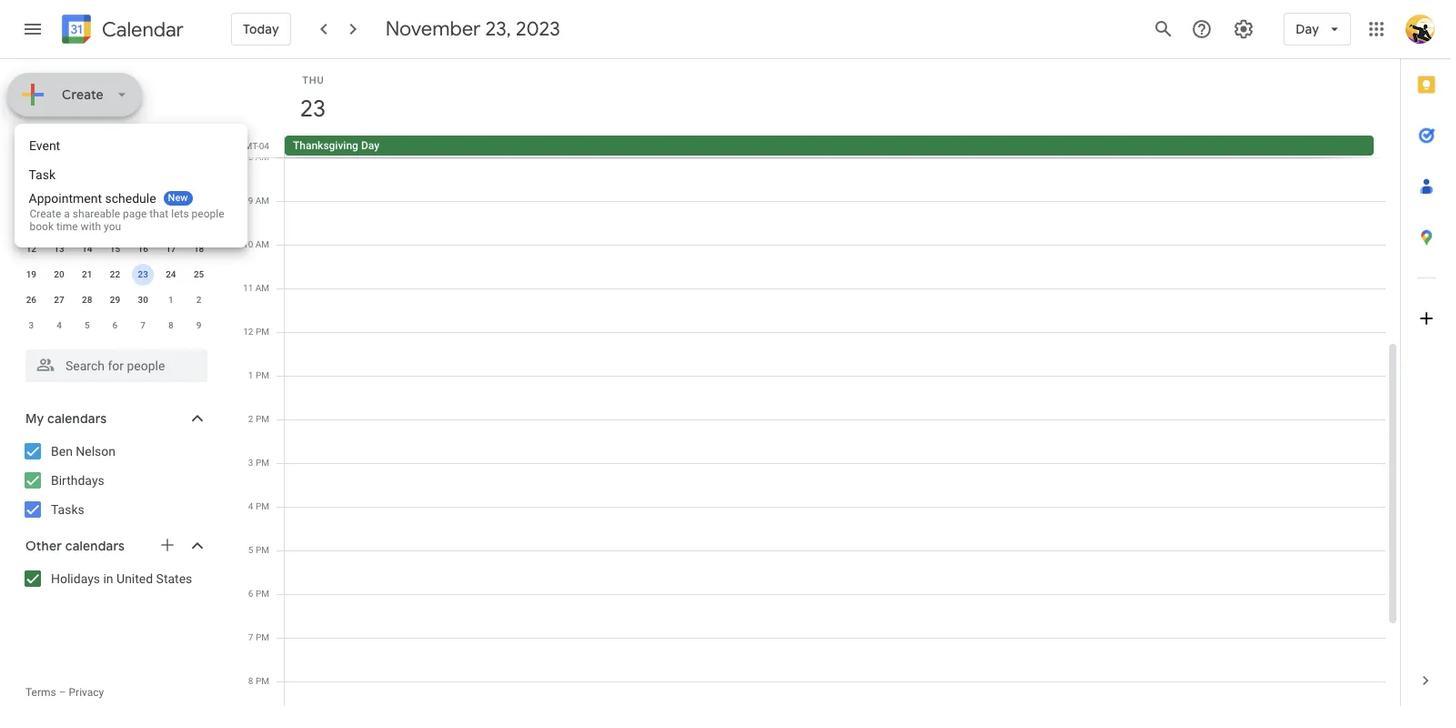 Task type: locate. For each thing, give the bounding box(es) containing it.
2 horizontal spatial 7
[[248, 632, 253, 642]]

8 down gmt-
[[248, 152, 253, 162]]

24
[[166, 269, 176, 279]]

2 vertical spatial 6
[[248, 589, 253, 599]]

26 element
[[20, 289, 42, 311]]

2023
[[516, 16, 560, 42], [93, 137, 123, 154]]

8 pm from the top
[[256, 632, 269, 642]]

6 left 'a'
[[57, 218, 62, 228]]

gmt-
[[238, 141, 259, 151]]

other calendars button
[[4, 531, 226, 560]]

pm up 2 pm
[[256, 370, 269, 380]]

14
[[82, 244, 92, 254]]

0 horizontal spatial november
[[25, 137, 90, 154]]

22 element
[[104, 264, 126, 286]]

30 element
[[132, 289, 154, 311]]

3 pm from the top
[[256, 414, 269, 424]]

my calendars list
[[4, 437, 226, 524]]

october 31, today element
[[76, 187, 98, 209]]

1 horizontal spatial 5
[[85, 320, 90, 330]]

my calendars button
[[4, 404, 226, 433]]

30 down 23 "element"
[[138, 295, 148, 305]]

create up november 2023
[[62, 86, 104, 103]]

2023 up appointment schedule
[[93, 137, 123, 154]]

1 vertical spatial 2023
[[93, 137, 123, 154]]

16
[[138, 244, 148, 254]]

5 inside "23" grid
[[248, 545, 253, 555]]

0 horizontal spatial 11
[[194, 218, 204, 228]]

0 vertical spatial 2023
[[516, 16, 560, 42]]

calendars
[[47, 410, 107, 427], [65, 538, 125, 554]]

thanksgiving day row
[[277, 136, 1400, 157]]

3 down 2 pm
[[248, 458, 253, 468]]

12 down 11 am
[[243, 327, 253, 337]]

1 horizontal spatial 3
[[168, 193, 174, 203]]

am down 04
[[255, 152, 269, 162]]

2 for 2 pm
[[248, 414, 253, 424]]

6 for december 6 element on the left of the page
[[112, 320, 118, 330]]

27 element
[[48, 289, 70, 311]]

3
[[168, 193, 174, 203], [29, 320, 34, 330], [248, 458, 253, 468]]

4 pm from the top
[[256, 458, 269, 468]]

1 horizontal spatial 4
[[196, 193, 201, 203]]

pm up 6 pm
[[256, 545, 269, 555]]

day
[[1296, 21, 1319, 37], [361, 139, 379, 152]]

0 horizontal spatial 12
[[26, 244, 36, 254]]

12 inside "23" grid
[[243, 327, 253, 337]]

am for 8 am
[[255, 152, 269, 162]]

am for 9 am
[[255, 196, 269, 206]]

Search for people text field
[[36, 349, 197, 382]]

1 horizontal spatial 30
[[138, 295, 148, 305]]

0 horizontal spatial 30
[[54, 193, 64, 203]]

0 horizontal spatial create
[[29, 207, 61, 220]]

0 horizontal spatial day
[[361, 139, 379, 152]]

create a shareable page that lets people book time with you
[[29, 207, 224, 233]]

9 for december 9 element
[[196, 320, 201, 330]]

1 down "24" element
[[168, 295, 174, 305]]

terms
[[25, 686, 56, 699]]

ben
[[51, 444, 73, 459]]

0 horizontal spatial 3
[[29, 320, 34, 330]]

8 left page
[[112, 218, 118, 228]]

3 row from the top
[[17, 211, 213, 237]]

7 down 6 pm
[[248, 632, 253, 642]]

30
[[54, 193, 64, 203], [138, 295, 148, 305]]

2 horizontal spatial 3
[[248, 458, 253, 468]]

2 down 25 element
[[196, 295, 201, 305]]

pm down 5 pm
[[256, 589, 269, 599]]

0 vertical spatial 5
[[29, 218, 34, 228]]

create for create a shareable page that lets people book time with you
[[29, 207, 61, 220]]

5 down 4 pm
[[248, 545, 253, 555]]

5 pm
[[248, 545, 269, 555]]

8 for 8 am
[[248, 152, 253, 162]]

23
[[299, 94, 325, 124], [138, 269, 148, 279]]

settings menu image
[[1233, 18, 1255, 40]]

2 horizontal spatial 9
[[248, 196, 253, 206]]

6 up 7 pm at the bottom left
[[248, 589, 253, 599]]

1 vertical spatial 9
[[140, 218, 146, 228]]

pm down 2 pm
[[256, 458, 269, 468]]

11 for 11 am
[[243, 283, 253, 293]]

29 for october 29 element
[[26, 193, 36, 203]]

5 pm from the top
[[256, 501, 269, 511]]

5
[[29, 218, 34, 228], [85, 320, 90, 330], [248, 545, 253, 555]]

21 element
[[76, 264, 98, 286]]

5 inside 'element'
[[85, 320, 90, 330]]

pm for 6 pm
[[256, 589, 269, 599]]

7 pm from the top
[[256, 589, 269, 599]]

1 horizontal spatial day
[[1296, 21, 1319, 37]]

2 horizontal spatial 5
[[248, 545, 253, 555]]

create left 'a'
[[29, 207, 61, 220]]

december 4 element
[[48, 315, 70, 337]]

pm for 5 pm
[[256, 545, 269, 555]]

0 horizontal spatial 6
[[57, 218, 62, 228]]

1 horizontal spatial 12
[[243, 327, 253, 337]]

row containing s
[[17, 160, 213, 186]]

12 down book
[[26, 244, 36, 254]]

pm down 7 pm at the bottom left
[[256, 676, 269, 686]]

1 am from the top
[[255, 152, 269, 162]]

0 vertical spatial 1
[[112, 193, 118, 203]]

11 inside the 11 element
[[194, 218, 204, 228]]

calendars up ben nelson
[[47, 410, 107, 427]]

1 vertical spatial calendars
[[65, 538, 125, 554]]

1 horizontal spatial 1
[[168, 295, 174, 305]]

november 2023
[[25, 137, 123, 154]]

2 vertical spatial 1
[[248, 370, 253, 380]]

11 inside "23" grid
[[243, 283, 253, 293]]

6 down 29 element
[[112, 320, 118, 330]]

20
[[54, 269, 64, 279]]

create
[[62, 86, 104, 103], [29, 207, 61, 220]]

1 vertical spatial 12
[[243, 327, 253, 337]]

october 29 element
[[20, 187, 42, 209]]

1 vertical spatial 23
[[138, 269, 148, 279]]

0 vertical spatial 11
[[194, 218, 204, 228]]

1 pm from the top
[[256, 327, 269, 337]]

2 up page
[[140, 193, 146, 203]]

2
[[140, 193, 146, 203], [196, 295, 201, 305], [248, 414, 253, 424]]

1 for 1 pm
[[248, 370, 253, 380]]

0 vertical spatial 4
[[196, 193, 201, 203]]

december 2 element
[[188, 289, 210, 311]]

1 vertical spatial 3
[[29, 320, 34, 330]]

3 down 26 'element'
[[29, 320, 34, 330]]

appointment
[[29, 191, 102, 206]]

my
[[25, 410, 44, 427]]

0 horizontal spatial 9
[[140, 218, 146, 228]]

1 horizontal spatial 23
[[299, 94, 325, 124]]

2 vertical spatial 7
[[248, 632, 253, 642]]

9
[[248, 196, 253, 206], [140, 218, 146, 228], [196, 320, 201, 330]]

9 inside "23" grid
[[248, 196, 253, 206]]

1 inside "23" grid
[[248, 370, 253, 380]]

1 row from the top
[[17, 160, 213, 186]]

9 am
[[248, 196, 269, 206]]

tab list
[[1401, 59, 1451, 655]]

25 element
[[188, 264, 210, 286]]

row containing 3
[[17, 313, 213, 338]]

28 element
[[76, 289, 98, 311]]

1 vertical spatial 5
[[85, 320, 90, 330]]

11 down 10
[[243, 283, 253, 293]]

None search field
[[0, 342, 226, 382]]

create inside create a shareable page that lets people book time with you
[[29, 207, 61, 220]]

2 vertical spatial 9
[[196, 320, 201, 330]]

1 vertical spatial 2
[[196, 295, 201, 305]]

row containing 19
[[17, 262, 213, 287]]

6
[[57, 218, 62, 228], [112, 320, 118, 330], [248, 589, 253, 599]]

0 vertical spatial day
[[1296, 21, 1319, 37]]

create inside dropdown button
[[62, 86, 104, 103]]

1 vertical spatial 11
[[243, 283, 253, 293]]

4 am from the top
[[255, 283, 269, 293]]

row containing 26
[[17, 287, 213, 313]]

23 element
[[132, 264, 154, 286]]

lets
[[171, 207, 188, 220]]

2 horizontal spatial 4
[[248, 501, 253, 511]]

6 row from the top
[[17, 287, 213, 313]]

november left 23,
[[385, 16, 481, 42]]

1 horizontal spatial 11
[[243, 283, 253, 293]]

0 vertical spatial 30
[[54, 193, 64, 203]]

12 inside row group
[[26, 244, 36, 254]]

1 vertical spatial create
[[29, 207, 61, 220]]

0 horizontal spatial 4
[[57, 320, 62, 330]]

10
[[243, 239, 253, 249]]

am up 12 pm
[[255, 283, 269, 293]]

4 down 3 pm
[[248, 501, 253, 511]]

4 for 4 pm
[[248, 501, 253, 511]]

calendars up "in"
[[65, 538, 125, 554]]

29 down 22 element on the left top of page
[[110, 295, 120, 305]]

13 element
[[48, 238, 70, 260]]

create button
[[7, 73, 142, 116]]

2 down 1 pm
[[248, 414, 253, 424]]

1 vertical spatial november
[[25, 137, 90, 154]]

time
[[56, 220, 78, 233]]

ben nelson
[[51, 444, 116, 459]]

1 vertical spatial 4
[[57, 320, 62, 330]]

main drawer image
[[22, 18, 44, 40]]

23,
[[485, 16, 511, 42]]

1 vertical spatial 30
[[138, 295, 148, 305]]

5 down 28 element at top left
[[85, 320, 90, 330]]

0 horizontal spatial 23
[[138, 269, 148, 279]]

pm for 8 pm
[[256, 676, 269, 686]]

29
[[26, 193, 36, 203], [110, 295, 120, 305]]

23 down thu
[[299, 94, 325, 124]]

7 right time
[[85, 218, 90, 228]]

2 horizontal spatial 6
[[248, 589, 253, 599]]

day right 'thanksgiving'
[[361, 139, 379, 152]]

21
[[82, 269, 92, 279]]

2 vertical spatial 4
[[248, 501, 253, 511]]

row containing 29
[[17, 186, 213, 211]]

9 left that
[[140, 218, 146, 228]]

12 for 12
[[26, 244, 36, 254]]

4 down 27 element
[[57, 320, 62, 330]]

1 horizontal spatial november
[[385, 16, 481, 42]]

0 vertical spatial 29
[[26, 193, 36, 203]]

2 horizontal spatial 2
[[248, 414, 253, 424]]

2 vertical spatial 3
[[248, 458, 253, 468]]

18 element
[[188, 238, 210, 260]]

2 pm from the top
[[256, 370, 269, 380]]

0 vertical spatial 9
[[248, 196, 253, 206]]

8 down 'december 1' element
[[168, 320, 174, 330]]

11 right lets
[[194, 218, 204, 228]]

am right 10
[[255, 239, 269, 249]]

thu 23
[[299, 75, 325, 124]]

6 pm
[[248, 589, 269, 599]]

1 horizontal spatial 7
[[140, 320, 146, 330]]

december 8 element
[[160, 315, 182, 337]]

november
[[385, 16, 481, 42], [25, 137, 90, 154]]

1 up shareable
[[112, 193, 118, 203]]

pm for 7 pm
[[256, 632, 269, 642]]

7 inside "23" grid
[[248, 632, 253, 642]]

30 up 'a'
[[54, 193, 64, 203]]

1 vertical spatial day
[[361, 139, 379, 152]]

9 up 10
[[248, 196, 253, 206]]

0 vertical spatial 7
[[85, 218, 90, 228]]

today button
[[231, 7, 291, 51]]

1 vertical spatial 7
[[140, 320, 146, 330]]

thursday, november 23 element
[[292, 88, 334, 130]]

united
[[117, 571, 153, 586]]

0 horizontal spatial 29
[[26, 193, 36, 203]]

1 horizontal spatial 6
[[112, 320, 118, 330]]

0 vertical spatial 3
[[168, 193, 174, 203]]

0 vertical spatial 23
[[299, 94, 325, 124]]

3 up lets
[[168, 193, 174, 203]]

0 vertical spatial 2
[[140, 193, 146, 203]]

5 down october 29 element
[[29, 218, 34, 228]]

15
[[110, 244, 120, 254]]

8
[[248, 152, 253, 162], [112, 218, 118, 228], [168, 320, 174, 330], [248, 676, 253, 686]]

am
[[255, 152, 269, 162], [255, 196, 269, 206], [255, 239, 269, 249], [255, 283, 269, 293]]

0 horizontal spatial 5
[[29, 218, 34, 228]]

terms – privacy
[[25, 686, 104, 699]]

november 2023 grid
[[17, 160, 213, 338]]

4 row from the top
[[17, 237, 213, 262]]

am down 8 am
[[255, 196, 269, 206]]

nelson
[[76, 444, 116, 459]]

pm
[[256, 327, 269, 337], [256, 370, 269, 380], [256, 414, 269, 424], [256, 458, 269, 468], [256, 501, 269, 511], [256, 545, 269, 555], [256, 589, 269, 599], [256, 632, 269, 642], [256, 676, 269, 686]]

2 am from the top
[[255, 196, 269, 206]]

4 up 'people'
[[196, 193, 201, 203]]

pm for 2 pm
[[256, 414, 269, 424]]

0 vertical spatial create
[[62, 86, 104, 103]]

8 down 7 pm at the bottom left
[[248, 676, 253, 686]]

12
[[26, 244, 36, 254], [243, 327, 253, 337]]

1 horizontal spatial 9
[[196, 320, 201, 330]]

25
[[194, 269, 204, 279]]

am for 11 am
[[255, 283, 269, 293]]

7 down 30 element at left
[[140, 320, 146, 330]]

9 down december 2 element
[[196, 320, 201, 330]]

1 vertical spatial 1
[[168, 295, 174, 305]]

23 grid
[[233, 59, 1400, 706]]

0 vertical spatial 12
[[26, 244, 36, 254]]

9 pm from the top
[[256, 676, 269, 686]]

1 vertical spatial 29
[[110, 295, 120, 305]]

calendar heading
[[98, 17, 184, 42]]

29 for 29 element
[[110, 295, 120, 305]]

row containing 5
[[17, 211, 213, 237]]

4 for december 4 element
[[57, 320, 62, 330]]

privacy link
[[69, 686, 104, 699]]

1 pm
[[248, 370, 269, 380]]

1 horizontal spatial 29
[[110, 295, 120, 305]]

thanksgiving day button
[[285, 136, 1374, 156]]

3 am from the top
[[255, 239, 269, 249]]

1 horizontal spatial create
[[62, 86, 104, 103]]

2 vertical spatial 2
[[248, 414, 253, 424]]

1
[[112, 193, 118, 203], [168, 295, 174, 305], [248, 370, 253, 380]]

0 horizontal spatial 2023
[[93, 137, 123, 154]]

pm down 1 pm
[[256, 414, 269, 424]]

0 vertical spatial calendars
[[47, 410, 107, 427]]

3 for 3 pm
[[248, 458, 253, 468]]

7 row from the top
[[17, 313, 213, 338]]

31
[[82, 193, 92, 203]]

1 vertical spatial 6
[[112, 320, 118, 330]]

23 down 16 element on the left top of page
[[138, 269, 148, 279]]

2 horizontal spatial 1
[[248, 370, 253, 380]]

5 row from the top
[[17, 262, 213, 287]]

26
[[26, 295, 36, 305]]

2 vertical spatial 5
[[248, 545, 253, 555]]

30 for october 30 element
[[54, 193, 64, 203]]

2023 right 23,
[[516, 16, 560, 42]]

shareable
[[72, 207, 120, 220]]

29 down s
[[26, 193, 36, 203]]

pm down 6 pm
[[256, 632, 269, 642]]

6 pm from the top
[[256, 545, 269, 555]]

4 inside "23" grid
[[248, 501, 253, 511]]

row
[[17, 160, 213, 186], [17, 186, 213, 211], [17, 211, 213, 237], [17, 237, 213, 262], [17, 262, 213, 287], [17, 287, 213, 313], [17, 313, 213, 338]]

pm down 3 pm
[[256, 501, 269, 511]]

create for create
[[62, 86, 104, 103]]

0 vertical spatial november
[[385, 16, 481, 42]]

pm up 1 pm
[[256, 327, 269, 337]]

11
[[194, 218, 204, 228], [243, 283, 253, 293]]

7
[[85, 218, 90, 228], [140, 320, 146, 330], [248, 632, 253, 642]]

6 inside "23" grid
[[248, 589, 253, 599]]

10 element
[[160, 213, 182, 235]]

row group
[[17, 186, 213, 338]]

2 row from the top
[[17, 186, 213, 211]]

4
[[196, 193, 201, 203], [57, 320, 62, 330], [248, 501, 253, 511]]

1 down 12 pm
[[248, 370, 253, 380]]

other
[[25, 538, 62, 554]]

10 am
[[243, 239, 269, 249]]

day right settings menu image
[[1296, 21, 1319, 37]]

1 horizontal spatial 2
[[196, 295, 201, 305]]

november up the m
[[25, 137, 90, 154]]



Task type: vqa. For each thing, say whether or not it's contained in the screenshot.
31 December element
no



Task type: describe. For each thing, give the bounding box(es) containing it.
2 pm
[[248, 414, 269, 424]]

04
[[259, 141, 269, 151]]

thanksgiving
[[293, 139, 358, 152]]

with
[[80, 220, 101, 233]]

you
[[103, 220, 121, 233]]

event
[[29, 138, 60, 153]]

14 element
[[76, 238, 98, 260]]

18
[[194, 244, 204, 254]]

pm for 3 pm
[[256, 458, 269, 468]]

november for november 23, 2023
[[385, 16, 481, 42]]

16 element
[[132, 238, 154, 260]]

17 element
[[160, 238, 182, 260]]

other calendars
[[25, 538, 125, 554]]

that
[[149, 207, 168, 220]]

13
[[54, 244, 64, 254]]

28
[[82, 295, 92, 305]]

a
[[64, 207, 70, 220]]

holidays in united states
[[51, 571, 192, 586]]

9 for 9 am
[[248, 196, 253, 206]]

states
[[156, 571, 192, 586]]

calendar
[[102, 17, 184, 42]]

in
[[103, 571, 113, 586]]

27
[[54, 295, 64, 305]]

23 inside "element"
[[138, 269, 148, 279]]

30 for 30 element at left
[[138, 295, 148, 305]]

december 5 element
[[76, 315, 98, 337]]

pm for 4 pm
[[256, 501, 269, 511]]

task
[[29, 167, 56, 182]]

row group containing 29
[[17, 186, 213, 338]]

december 3 element
[[20, 315, 42, 337]]

thu
[[302, 75, 324, 86]]

31 cell
[[73, 186, 101, 211]]

2 for december 2 element
[[196, 295, 201, 305]]

december 1 element
[[160, 289, 182, 311]]

add other calendars image
[[158, 536, 177, 554]]

book
[[29, 220, 53, 233]]

december 6 element
[[104, 315, 126, 337]]

19
[[26, 269, 36, 279]]

8 for 8 pm
[[248, 676, 253, 686]]

1 horizontal spatial 2023
[[516, 16, 560, 42]]

12 pm
[[243, 327, 269, 337]]

page
[[122, 207, 146, 220]]

tasks
[[51, 502, 84, 517]]

pm for 12 pm
[[256, 327, 269, 337]]

8 for december 8 element
[[168, 320, 174, 330]]

3 for december 3 element
[[29, 320, 34, 330]]

19 element
[[20, 264, 42, 286]]

7 for december 7 element
[[140, 320, 146, 330]]

29 element
[[104, 289, 126, 311]]

november for november 2023
[[25, 137, 90, 154]]

day button
[[1284, 7, 1351, 51]]

people
[[191, 207, 224, 220]]

3 pm
[[248, 458, 269, 468]]

schedule
[[106, 191, 157, 206]]

5 for december 5 'element'
[[85, 320, 90, 330]]

11 am
[[243, 283, 269, 293]]

–
[[59, 686, 66, 699]]

8 am
[[248, 152, 269, 162]]

pm for 1 pm
[[256, 370, 269, 380]]

8 pm
[[248, 676, 269, 686]]

0 vertical spatial 6
[[57, 218, 62, 228]]

gmt-04
[[238, 141, 269, 151]]

calendars for my calendars
[[47, 410, 107, 427]]

row containing 12
[[17, 237, 213, 262]]

am for 10 am
[[255, 239, 269, 249]]

calendar element
[[58, 11, 184, 51]]

today
[[243, 21, 279, 37]]

22
[[110, 269, 120, 279]]

new
[[168, 192, 188, 204]]

12 for 12 pm
[[243, 327, 253, 337]]

day inside dropdown button
[[1296, 21, 1319, 37]]

23 cell
[[129, 262, 157, 287]]

day inside button
[[361, 139, 379, 152]]

17
[[166, 244, 176, 254]]

0 horizontal spatial 1
[[112, 193, 118, 203]]

m
[[55, 168, 63, 178]]

calendars for other calendars
[[65, 538, 125, 554]]

7 for 7 pm
[[248, 632, 253, 642]]

12 element
[[20, 238, 42, 260]]

thanksgiving day
[[293, 139, 379, 152]]

11 element
[[188, 213, 210, 235]]

december 9 element
[[188, 315, 210, 337]]

s
[[29, 168, 34, 178]]

birthdays
[[51, 473, 104, 488]]

my calendars
[[25, 410, 107, 427]]

december 7 element
[[132, 315, 154, 337]]

1 for 'december 1' element
[[168, 295, 174, 305]]

24 element
[[160, 264, 182, 286]]

4 pm
[[248, 501, 269, 511]]

20 element
[[48, 264, 70, 286]]

0 horizontal spatial 7
[[85, 218, 90, 228]]

5 for 5 pm
[[248, 545, 253, 555]]

november 23, 2023
[[385, 16, 560, 42]]

october 30 element
[[48, 187, 70, 209]]

appointment schedule
[[29, 191, 157, 206]]

7 pm
[[248, 632, 269, 642]]

terms link
[[25, 686, 56, 699]]

15 element
[[104, 238, 126, 260]]

6 for 6 pm
[[248, 589, 253, 599]]

0 horizontal spatial 2
[[140, 193, 146, 203]]

holidays
[[51, 571, 100, 586]]

privacy
[[69, 686, 104, 699]]

11 for 11
[[194, 218, 204, 228]]



